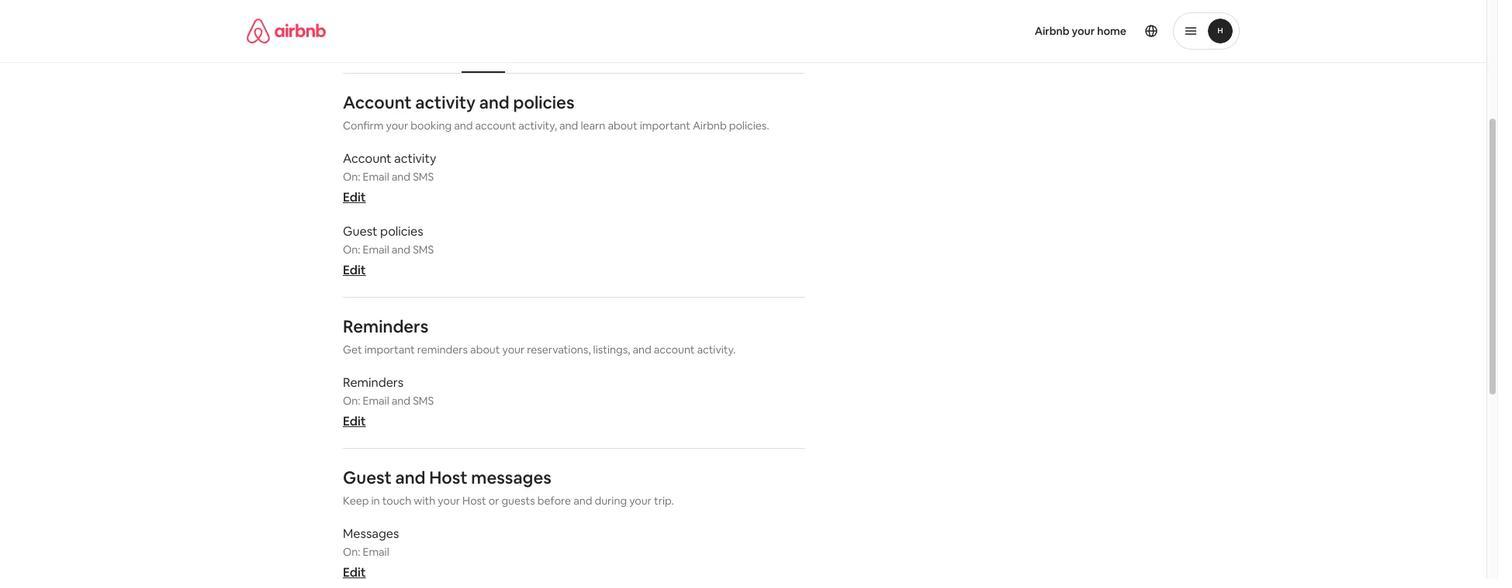Task type: locate. For each thing, give the bounding box(es) containing it.
host up with
[[429, 467, 468, 489]]

1 vertical spatial reminders
[[343, 375, 404, 391]]

4 email from the top
[[363, 545, 389, 559]]

reminders for edit
[[343, 375, 404, 391]]

activity inside account activity and policies confirm your booking and account activity, and learn about important airbnb policies.
[[415, 92, 476, 113]]

1 guest from the top
[[343, 223, 378, 240]]

2 sms from the top
[[413, 243, 434, 257]]

0 vertical spatial account
[[475, 119, 516, 133]]

confirm
[[343, 119, 384, 133]]

policies inside guest policies on: email and sms edit
[[380, 223, 423, 240]]

activity
[[415, 92, 476, 113], [394, 151, 436, 167]]

0 horizontal spatial airbnb
[[693, 119, 727, 133]]

2 edit from the top
[[343, 262, 366, 279]]

account up confirm
[[343, 92, 412, 113]]

group
[[343, 0, 805, 18]]

3 edit from the top
[[343, 414, 366, 430]]

0 vertical spatial about
[[608, 119, 638, 133]]

important inside reminders get important reminders about your reservations, listings, and account activity.
[[364, 343, 415, 357]]

your left trip.
[[629, 494, 652, 508]]

about
[[608, 119, 638, 133], [470, 343, 500, 357]]

account activity and policies confirm your booking and account activity, and learn about important airbnb policies.
[[343, 92, 769, 133]]

about inside reminders get important reminders about your reservations, listings, and account activity.
[[470, 343, 500, 357]]

guest
[[343, 223, 378, 240], [343, 467, 392, 489]]

0 horizontal spatial about
[[470, 343, 500, 357]]

account tab panel
[[343, 92, 805, 580]]

account left activity,
[[475, 119, 516, 133]]

host left or on the bottom left
[[462, 494, 486, 508]]

1 account from the top
[[343, 92, 412, 113]]

reminders inside reminders on: email and sms edit
[[343, 375, 404, 391]]

0 vertical spatial sms
[[413, 170, 434, 184]]

1 horizontal spatial about
[[608, 119, 638, 133]]

0 horizontal spatial important
[[364, 343, 415, 357]]

1 email from the top
[[363, 170, 389, 184]]

activity inside account activity on: email and sms edit
[[394, 151, 436, 167]]

1 vertical spatial edit button
[[343, 262, 366, 279]]

sms inside account activity on: email and sms edit
[[413, 170, 434, 184]]

account left activity. on the left of the page
[[654, 343, 695, 357]]

tab list
[[343, 34, 805, 73]]

1 horizontal spatial airbnb
[[1035, 24, 1070, 38]]

0 vertical spatial important
[[640, 119, 690, 133]]

1 sms from the top
[[413, 170, 434, 184]]

2 account from the top
[[343, 151, 391, 167]]

guests
[[502, 494, 535, 508]]

activity for and
[[415, 92, 476, 113]]

account down confirm
[[343, 151, 391, 167]]

email
[[363, 170, 389, 184], [363, 243, 389, 257], [363, 394, 389, 408], [363, 545, 389, 559]]

0 horizontal spatial policies
[[380, 223, 423, 240]]

reminders
[[417, 343, 468, 357]]

your right confirm
[[386, 119, 408, 133]]

3 on: from the top
[[343, 394, 360, 408]]

activity.
[[697, 343, 736, 357]]

1 vertical spatial account
[[343, 151, 391, 167]]

about right learn
[[608, 119, 638, 133]]

airbnb
[[1035, 24, 1070, 38], [693, 119, 727, 133]]

and
[[479, 92, 510, 113], [454, 119, 473, 133], [559, 119, 578, 133], [392, 170, 410, 184], [392, 243, 410, 257], [633, 343, 652, 357], [392, 394, 410, 408], [395, 467, 426, 489], [573, 494, 592, 508]]

account for on:
[[343, 151, 391, 167]]

1 edit from the top
[[343, 189, 366, 206]]

2 vertical spatial edit
[[343, 414, 366, 430]]

email inside guest policies on: email and sms edit
[[363, 243, 389, 257]]

3 edit button from the top
[[343, 414, 366, 430]]

1 horizontal spatial policies
[[513, 92, 574, 113]]

guest up in at the left
[[343, 467, 392, 489]]

1 reminders from the top
[[343, 316, 428, 338]]

on: inside messages on: email
[[343, 545, 360, 559]]

your right with
[[438, 494, 460, 508]]

2 email from the top
[[363, 243, 389, 257]]

reminders for your
[[343, 316, 428, 338]]

your
[[1072, 24, 1095, 38], [386, 119, 408, 133], [502, 343, 525, 357], [438, 494, 460, 508], [629, 494, 652, 508]]

edit button for account activity and policies
[[343, 189, 366, 206]]

activity down booking
[[394, 151, 436, 167]]

on: inside guest policies on: email and sms edit
[[343, 243, 360, 257]]

0 vertical spatial edit
[[343, 189, 366, 206]]

profile element
[[762, 0, 1240, 62]]

2 vertical spatial sms
[[413, 394, 434, 408]]

0 vertical spatial account
[[343, 92, 412, 113]]

your left home
[[1072, 24, 1095, 38]]

guest down account activity on: email and sms edit
[[343, 223, 378, 240]]

1 vertical spatial activity
[[394, 151, 436, 167]]

reminders
[[343, 316, 428, 338], [343, 375, 404, 391]]

1 edit button from the top
[[343, 189, 366, 206]]

home
[[1097, 24, 1127, 38]]

0 vertical spatial activity
[[415, 92, 476, 113]]

activity,
[[518, 119, 557, 133]]

3 email from the top
[[363, 394, 389, 408]]

1 vertical spatial guest
[[343, 467, 392, 489]]

edit inside account activity on: email and sms edit
[[343, 189, 366, 206]]

policies up activity,
[[513, 92, 574, 113]]

2 reminders from the top
[[343, 375, 404, 391]]

account
[[475, 119, 516, 133], [654, 343, 695, 357]]

2 edit button from the top
[[343, 262, 366, 279]]

airbnb your home
[[1035, 24, 1127, 38]]

1 vertical spatial airbnb
[[693, 119, 727, 133]]

messages
[[471, 467, 551, 489]]

touch
[[382, 494, 411, 508]]

activity up booking
[[415, 92, 476, 113]]

0 vertical spatial edit button
[[343, 189, 366, 206]]

host
[[429, 467, 468, 489], [462, 494, 486, 508]]

and inside reminders get important reminders about your reservations, listings, and account activity.
[[633, 343, 652, 357]]

notifications element
[[343, 34, 805, 580]]

0 vertical spatial reminders
[[343, 316, 428, 338]]

airbnb your home link
[[1025, 15, 1136, 47]]

edit
[[343, 189, 366, 206], [343, 262, 366, 279], [343, 414, 366, 430]]

1 vertical spatial about
[[470, 343, 500, 357]]

2 on: from the top
[[343, 243, 360, 257]]

1 vertical spatial edit
[[343, 262, 366, 279]]

reminders down get
[[343, 375, 404, 391]]

edit button
[[343, 189, 366, 206], [343, 262, 366, 279], [343, 414, 366, 430]]

on:
[[343, 170, 360, 184], [343, 243, 360, 257], [343, 394, 360, 408], [343, 545, 360, 559]]

edit inside guest policies on: email and sms edit
[[343, 262, 366, 279]]

account inside account activity and policies confirm your booking and account activity, and learn about important airbnb policies.
[[343, 92, 412, 113]]

reminders inside reminders get important reminders about your reservations, listings, and account activity.
[[343, 316, 428, 338]]

keep
[[343, 494, 369, 508]]

learn
[[581, 119, 605, 133]]

1 vertical spatial important
[[364, 343, 415, 357]]

edit for account
[[343, 189, 366, 206]]

airbnb left the policies.
[[693, 119, 727, 133]]

activity for on:
[[394, 151, 436, 167]]

0 vertical spatial airbnb
[[1035, 24, 1070, 38]]

1 horizontal spatial account
[[654, 343, 695, 357]]

about right reminders
[[470, 343, 500, 357]]

policies.
[[729, 119, 769, 133]]

listings,
[[593, 343, 630, 357]]

airbnb left home
[[1035, 24, 1070, 38]]

3 sms from the top
[[413, 394, 434, 408]]

0 horizontal spatial account
[[475, 119, 516, 133]]

0 vertical spatial guest
[[343, 223, 378, 240]]

reminders up get
[[343, 316, 428, 338]]

1 vertical spatial sms
[[413, 243, 434, 257]]

sms
[[413, 170, 434, 184], [413, 243, 434, 257], [413, 394, 434, 408]]

about inside account activity and policies confirm your booking and account activity, and learn about important airbnb policies.
[[608, 119, 638, 133]]

edit button for reminders
[[343, 414, 366, 430]]

messages
[[343, 526, 399, 542]]

guest policies on: email and sms edit
[[343, 223, 434, 279]]

0 vertical spatial policies
[[513, 92, 574, 113]]

1 on: from the top
[[343, 170, 360, 184]]

airbnb inside account activity and policies confirm your booking and account activity, and learn about important airbnb policies.
[[693, 119, 727, 133]]

your left reservations,
[[502, 343, 525, 357]]

account for and
[[343, 92, 412, 113]]

sms inside guest policies on: email and sms edit
[[413, 243, 434, 257]]

guest inside guest policies on: email and sms edit
[[343, 223, 378, 240]]

reminders on: email and sms edit
[[343, 375, 434, 430]]

1 vertical spatial account
[[654, 343, 695, 357]]

policies down account activity on: email and sms edit
[[380, 223, 423, 240]]

account
[[343, 92, 412, 113], [343, 151, 391, 167]]

1 vertical spatial policies
[[380, 223, 423, 240]]

1 horizontal spatial important
[[640, 119, 690, 133]]

important right learn
[[640, 119, 690, 133]]

2 vertical spatial edit button
[[343, 414, 366, 430]]

guest inside guest and host messages keep in touch with your host or guests before and during your trip.
[[343, 467, 392, 489]]

in
[[371, 494, 380, 508]]

policies
[[513, 92, 574, 113], [380, 223, 423, 240]]

important
[[640, 119, 690, 133], [364, 343, 415, 357]]

2 guest from the top
[[343, 467, 392, 489]]

account inside account activity on: email and sms edit
[[343, 151, 391, 167]]

4 on: from the top
[[343, 545, 360, 559]]

important right get
[[364, 343, 415, 357]]



Task type: describe. For each thing, give the bounding box(es) containing it.
your inside account activity and policies confirm your booking and account activity, and learn about important airbnb policies.
[[386, 119, 408, 133]]

and inside account activity on: email and sms edit
[[392, 170, 410, 184]]

email inside messages on: email
[[363, 545, 389, 559]]

trip.
[[654, 494, 674, 508]]

get
[[343, 343, 362, 357]]

your inside reminders get important reminders about your reservations, listings, and account activity.
[[502, 343, 525, 357]]

with
[[414, 494, 435, 508]]

policies inside account activity and policies confirm your booking and account activity, and learn about important airbnb policies.
[[513, 92, 574, 113]]

sms for policies
[[413, 243, 434, 257]]

1 vertical spatial host
[[462, 494, 486, 508]]

0 vertical spatial host
[[429, 467, 468, 489]]

and inside guest policies on: email and sms edit
[[392, 243, 410, 257]]

account inside account activity and policies confirm your booking and account activity, and learn about important airbnb policies.
[[475, 119, 516, 133]]

or
[[489, 494, 499, 508]]

email inside reminders on: email and sms edit
[[363, 394, 389, 408]]

important inside account activity and policies confirm your booking and account activity, and learn about important airbnb policies.
[[640, 119, 690, 133]]

before
[[537, 494, 571, 508]]

and inside reminders on: email and sms edit
[[392, 394, 410, 408]]

on: inside account activity on: email and sms edit
[[343, 170, 360, 184]]

during
[[595, 494, 627, 508]]

sms for activity
[[413, 170, 434, 184]]

reservations,
[[527, 343, 591, 357]]

edit for guest
[[343, 262, 366, 279]]

your inside "profile" element
[[1072, 24, 1095, 38]]

edit inside reminders on: email and sms edit
[[343, 414, 366, 430]]

on: inside reminders on: email and sms edit
[[343, 394, 360, 408]]

sms inside reminders on: email and sms edit
[[413, 394, 434, 408]]

messages on: email
[[343, 526, 399, 559]]

guest for and
[[343, 467, 392, 489]]

account inside reminders get important reminders about your reservations, listings, and account activity.
[[654, 343, 695, 357]]

guest and host messages keep in touch with your host or guests before and during your trip.
[[343, 467, 674, 508]]

email inside account activity on: email and sms edit
[[363, 170, 389, 184]]

airbnb inside "profile" element
[[1035, 24, 1070, 38]]

guest for policies
[[343, 223, 378, 240]]

booking
[[411, 119, 452, 133]]

account activity on: email and sms edit
[[343, 151, 436, 206]]

reminders get important reminders about your reservations, listings, and account activity.
[[343, 316, 736, 357]]



Task type: vqa. For each thing, say whether or not it's contained in the screenshot.
places
no



